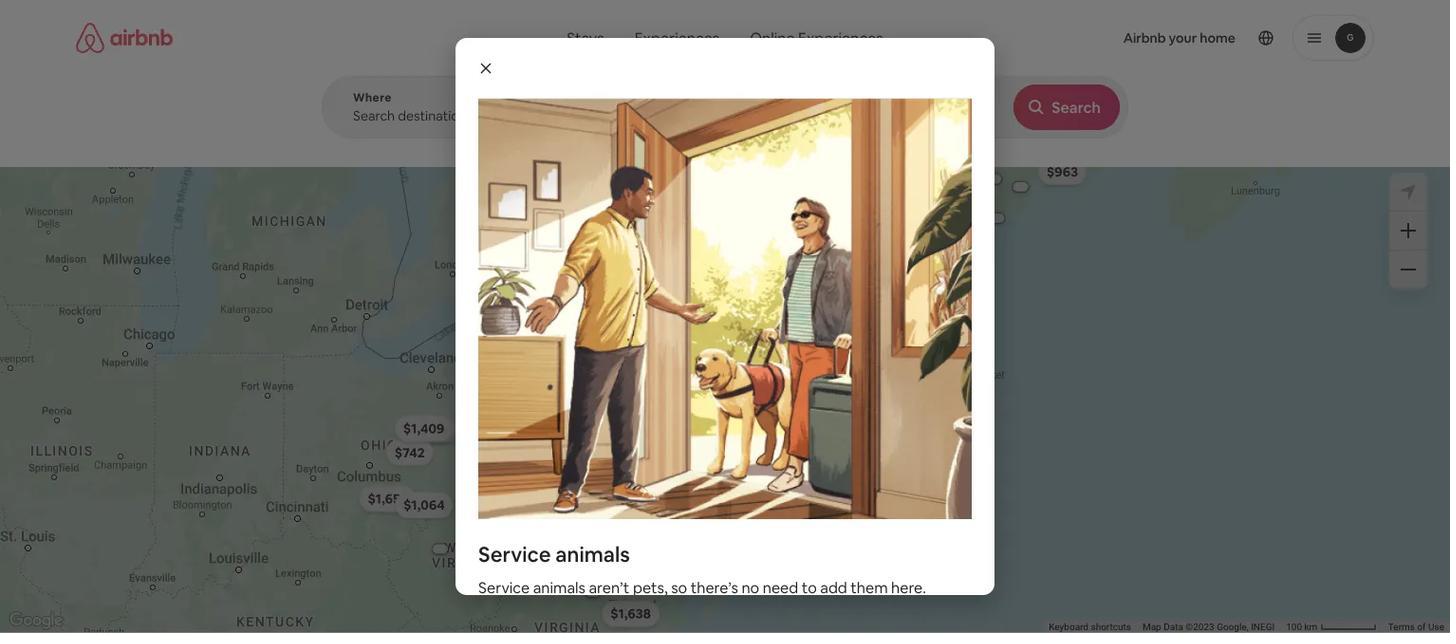 Task type: vqa. For each thing, say whether or not it's contained in the screenshot.
second Service from the bottom of the service animals dialog
yes



Task type: locate. For each thing, give the bounding box(es) containing it.
1 vertical spatial animals
[[533, 577, 586, 597]]

km
[[1305, 621, 1318, 633]]

parks
[[395, 121, 424, 136]]

shortcuts
[[1091, 621, 1132, 633]]

1 horizontal spatial experiences
[[798, 28, 884, 47]]

tiny
[[816, 122, 838, 136]]

©2023
[[1186, 621, 1215, 633]]

ski-in/out
[[991, 122, 1044, 136]]

display total before taxes switch
[[1324, 102, 1359, 124]]

service
[[478, 540, 551, 567], [478, 577, 530, 597]]

list
[[723, 518, 742, 535]]

None search field
[[322, 0, 1129, 139]]

experiences button
[[620, 19, 735, 57]]

animals up aren't
[[556, 540, 630, 567]]

service for service animals
[[478, 540, 551, 567]]

experiences up stays tab panel
[[635, 28, 720, 47]]

0 vertical spatial service
[[478, 540, 551, 567]]

1 experiences from the left
[[635, 28, 720, 47]]

0 horizontal spatial experiences
[[635, 28, 720, 47]]

100 km button
[[1281, 620, 1383, 633]]

service animals
[[478, 540, 630, 567]]

animals
[[556, 540, 630, 567], [533, 577, 586, 597]]

beach
[[465, 122, 498, 136]]

$742 button
[[386, 439, 434, 466]]

animals for service animals aren't pets, so there's no need to add them here.
[[533, 577, 586, 597]]

use
[[1429, 621, 1445, 633]]

online
[[750, 28, 795, 47]]

$963
[[1047, 163, 1078, 180]]

$4,583 button
[[830, 156, 889, 183]]

$1,763
[[873, 170, 912, 187]]

keyboard shortcuts
[[1049, 621, 1132, 633]]

Where field
[[353, 107, 601, 124]]

them
[[851, 577, 888, 597]]

$1,638
[[611, 605, 651, 622]]

service animals dialog
[[456, 38, 995, 633]]

$2,504 button
[[714, 238, 774, 265]]

$1,101 button
[[404, 417, 457, 443]]

0 vertical spatial animals
[[556, 540, 630, 567]]

$742
[[395, 444, 425, 461]]

omg!
[[919, 122, 949, 136]]

terms of use link
[[1389, 621, 1445, 633]]

stays button
[[552, 19, 620, 57]]

experiences
[[635, 28, 720, 47], [798, 28, 884, 47]]

2 experiences from the left
[[798, 28, 884, 47]]

mansions
[[623, 122, 673, 136]]

$2,395
[[723, 243, 765, 260]]

group containing national parks
[[76, 76, 1047, 150]]

of
[[1418, 621, 1426, 633]]

map
[[1143, 621, 1162, 633]]

1 service from the top
[[478, 540, 551, 567]]

group
[[76, 76, 1047, 150]]

$1,655
[[368, 490, 408, 507]]

animals down the $1,275 button
[[533, 577, 586, 597]]

1 vertical spatial service
[[478, 577, 530, 597]]

100
[[1287, 621, 1303, 633]]

2 service from the top
[[478, 577, 530, 597]]

there's
[[691, 577, 739, 597]]

google image
[[5, 609, 67, 633]]

$913
[[600, 492, 629, 509]]

pets,
[[633, 577, 668, 597]]

homes
[[841, 122, 877, 136]]

$963 button
[[1038, 158, 1087, 185]]

$1,763 button
[[864, 165, 921, 192]]

service animals aren't pets, so there's no need to add them here.
[[478, 577, 927, 597]]

$1,655 button
[[359, 486, 416, 512]]

$913 button
[[591, 487, 638, 514]]

no
[[742, 577, 760, 597]]

$1,101
[[413, 421, 449, 438]]

$1,409 button
[[395, 415, 453, 442]]

experiences right 'online'
[[798, 28, 884, 47]]

$1,064 button
[[395, 492, 454, 518]]

keyboard shortcuts button
[[1049, 620, 1132, 633]]

show list button
[[667, 504, 783, 549]]

$2,699
[[927, 234, 970, 251]]

need
[[763, 577, 799, 597]]

in/out
[[1011, 122, 1044, 136]]



Task type: describe. For each thing, give the bounding box(es) containing it.
terms of use
[[1389, 621, 1445, 633]]

$2,504
[[723, 243, 766, 260]]

google,
[[1217, 621, 1249, 633]]

national
[[348, 121, 392, 136]]

none search field containing stays
[[322, 0, 1129, 139]]

$3,709
[[833, 180, 875, 197]]

views
[[755, 121, 786, 136]]

$1,275 button
[[532, 549, 589, 575]]

show list
[[686, 518, 742, 535]]

cabins
[[546, 122, 583, 136]]

google map
showing 40 stays. region
[[0, 150, 1451, 633]]

experiences inside online experiences link
[[798, 28, 884, 47]]

$1,341 $3,709
[[833, 168, 894, 197]]

so
[[671, 577, 688, 597]]

stays
[[567, 28, 604, 47]]

inegi
[[1251, 621, 1275, 633]]

amazing
[[705, 121, 753, 136]]

keyboard
[[1049, 621, 1089, 633]]

data
[[1164, 621, 1184, 633]]

$1,484
[[835, 210, 877, 227]]

a guest with a service animal being greeted by a host image
[[478, 99, 972, 519]]

$1,484 button
[[827, 205, 885, 231]]

$2,282
[[764, 325, 806, 342]]

$1,544
[[859, 336, 900, 353]]

$1,706
[[406, 421, 446, 438]]

$2,282 button
[[755, 320, 815, 346]]

online experiences
[[750, 28, 884, 47]]

$1,638 button
[[602, 601, 660, 627]]

$1,064
[[404, 497, 445, 514]]

aren't
[[589, 577, 630, 597]]

profile element
[[915, 0, 1375, 76]]

here.
[[892, 577, 927, 597]]

online experiences link
[[735, 19, 899, 57]]

experiences inside experiences button
[[635, 28, 720, 47]]

terms
[[1389, 621, 1415, 633]]

stays tab panel
[[322, 76, 1129, 139]]

$2,395 button
[[715, 238, 774, 265]]

map data ©2023 google, inegi
[[1143, 621, 1275, 633]]

$1,275
[[540, 554, 580, 571]]

ski-
[[991, 122, 1011, 136]]

animals for service animals
[[556, 540, 630, 567]]

to
[[802, 577, 817, 597]]

$3,709 button
[[825, 175, 884, 202]]

$1,706 button
[[397, 416, 454, 442]]

national parks
[[348, 121, 424, 136]]

$2,699 button
[[919, 229, 979, 255]]

$1,341 button
[[847, 164, 903, 190]]

add
[[820, 577, 848, 597]]

show
[[686, 518, 720, 535]]

zoom out image
[[1401, 262, 1416, 277]]

zoom in image
[[1401, 223, 1416, 238]]

service for service animals aren't pets, so there's no need to add them here.
[[478, 577, 530, 597]]

amazing views
[[705, 121, 786, 136]]

tiny homes
[[816, 122, 877, 136]]

$1,341
[[856, 168, 894, 185]]

$1,409
[[403, 420, 445, 437]]

where
[[353, 90, 392, 105]]

$1,544 button
[[850, 331, 909, 358]]

$4,583
[[838, 161, 881, 178]]

100 km
[[1287, 621, 1320, 633]]

what can we help you find? tab list
[[552, 19, 735, 57]]



